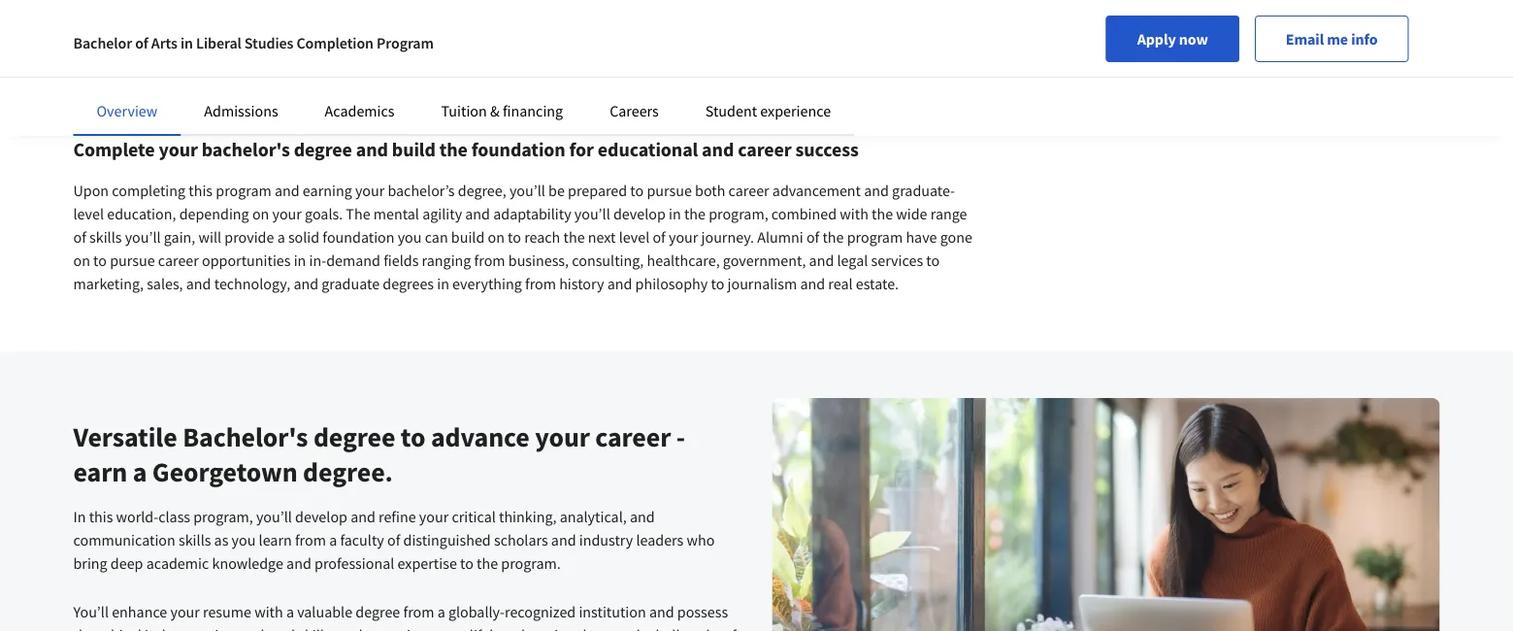 Task type: describe. For each thing, give the bounding box(es) containing it.
a down dynamic
[[595, 43, 602, 62]]

you'll down 'prepared'
[[575, 204, 610, 223]]

of inside in this world-class program, you'll develop and refine your critical thinking, analytical, and communication skills as you learn from a faculty of distinguished scholars and industry leaders who bring deep academic knowledge and professional expertise to the program.
[[387, 530, 400, 549]]

that inside you'll enhance your resume with a valuable degree from a globally-recognized institution and possess the ethical judgment, intercultural skills, and commitment to lifelong learning that are the hallmarks o
[[578, 625, 604, 631]]

solving,
[[73, 89, 123, 109]]

commitment
[[366, 625, 450, 631]]

your up completing at the left of the page
[[159, 137, 198, 162]]

from inside as a student in this program, you'll learn from some of georgetown's best faculty in courses carefully designed to address your education and career needs and help you successfully prepare for the complexities of a dynamic and evolving global economy. throughout your studies, you'll have the support of faculty who are invested in providing you with a rigorous higher education experience so that you can fully realize your life and career goals and who are committed to making your return to education a successful one. you'll broaden your problem- solving, communication, and negotiation skills while further developing your leadership, financial, and project management capabilities.
[[336, 0, 367, 16]]

depending
[[179, 204, 249, 223]]

career down student experience
[[738, 137, 792, 162]]

a left "valuable" in the bottom left of the page
[[286, 602, 294, 621]]

and down "valuable" in the bottom left of the page
[[338, 625, 363, 631]]

will
[[199, 227, 221, 247]]

recognized
[[505, 602, 576, 621]]

rigorous
[[606, 43, 659, 62]]

you'll up studies
[[261, 0, 297, 16]]

professional
[[315, 553, 394, 573]]

1 horizontal spatial on
[[252, 204, 269, 223]]

further
[[415, 89, 460, 109]]

tuition & financing link
[[441, 101, 563, 120]]

of up the goals
[[279, 43, 292, 62]]

career inside "versatile bachelor's degree to advance your career - earn a georgetown degree."
[[595, 420, 671, 454]]

thinking,
[[499, 507, 557, 526]]

history
[[559, 274, 604, 293]]

the inside in this world-class program, you'll develop and refine your critical thinking, analytical, and communication skills as you learn from a faculty of distinguished scholars and industry leaders who bring deep academic knowledge and professional expertise to the program.
[[477, 553, 498, 573]]

of right some
[[409, 0, 422, 16]]

next
[[588, 227, 616, 247]]

resume
[[203, 602, 251, 621]]

academic
[[146, 553, 209, 573]]

email
[[1286, 29, 1324, 49]]

and down the degree,
[[465, 204, 490, 223]]

the up invested
[[430, 19, 451, 39]]

a right as
[[92, 0, 100, 16]]

leaders
[[636, 530, 684, 549]]

your left life
[[119, 66, 148, 85]]

a inside upon completing this program and earning your bachelor's degree, you'll be prepared to pursue both career advancement and graduate- level education, depending on your goals. the ​​mental agility and adaptability you'll develop in the program, combined with the wide range of skills you'll gain, will provide a solid foundation you can build on to reach the next level of your journey. alumni of the program have gone on to pursue career opportunities in in-demand fields ranging from business, consulting, healthcare, government, and legal services to marketing, sales, and technology, and graduate degrees in everything from history and philosophy to journalism and real estate.
[[277, 227, 285, 247]]

marketing,
[[73, 274, 144, 293]]

project
[[738, 89, 784, 109]]

to down healthcare,
[[711, 274, 725, 293]]

in up making
[[455, 43, 467, 62]]

now
[[1179, 29, 1208, 49]]

your inside in this world-class program, you'll develop and refine your critical thinking, analytical, and communication skills as you learn from a faculty of distinguished scholars and industry leaders who bring deep academic knowledge and professional expertise to the program.
[[419, 507, 449, 526]]

graduate
[[322, 274, 380, 293]]

develop inside upon completing this program and earning your bachelor's degree, you'll be prepared to pursue both career advancement and graduate- level education, depending on your goals. the ​​mental agility and adaptability you'll develop in the program, combined with the wide range of skills you'll gain, will provide a solid foundation you can build on to reach the next level of your journey. alumni of the program have gone on to pursue career opportunities in in-demand fields ranging from business, consulting, healthcare, government, and legal services to marketing, sales, and technology, and graduate degrees in everything from history and philosophy to journalism and real estate.
[[614, 204, 666, 223]]

of up healthcare,
[[653, 227, 666, 247]]

designed
[[722, 0, 781, 16]]

so
[[849, 43, 864, 62]]

you'll up the adaptability
[[510, 181, 545, 200]]

expertise
[[398, 553, 457, 573]]

program, inside upon completing this program and earning your bachelor's degree, you'll be prepared to pursue both career advancement and graduate- level education, depending on your goals. the ​​mental agility and adaptability you'll develop in the program, combined with the wide range of skills you'll gain, will provide a solid foundation you can build on to reach the next level of your journey. alumni of the program have gone on to pursue career opportunities in in-demand fields ranging from business, consulting, healthcare, government, and legal services to marketing, sales, and technology, and graduate degrees in everything from history and philosophy to journalism and real estate.
[[709, 204, 769, 223]]

courses
[[610, 0, 660, 16]]

philosophy
[[635, 274, 708, 293]]

while
[[377, 89, 412, 109]]

success
[[796, 137, 859, 162]]

the down institution
[[631, 625, 653, 631]]

the left wide
[[872, 204, 893, 223]]

academics link
[[325, 101, 395, 120]]

a inside in this world-class program, you'll develop and refine your critical thinking, analytical, and communication skills as you learn from a faculty of distinguished scholars and industry leaders who bring deep academic knowledge and professional expertise to the program.
[[329, 530, 337, 549]]

this inside in this world-class program, you'll develop and refine your critical thinking, analytical, and communication skills as you learn from a faculty of distinguished scholars and industry leaders who bring deep academic knowledge and professional expertise to the program.
[[89, 507, 113, 526]]

of left arts
[[135, 33, 148, 52]]

a left dynamic
[[556, 19, 564, 39]]

analytical,
[[560, 507, 627, 526]]

reach
[[524, 227, 560, 247]]

january
[[1043, 15, 1096, 33]]

1 vertical spatial experience
[[760, 101, 831, 120]]

2 horizontal spatial education
[[888, 0, 953, 16]]

student
[[103, 0, 153, 16]]

to up leadership,
[[585, 66, 599, 85]]

throughout
[[822, 19, 899, 39]]

solid
[[288, 227, 320, 247]]

you'll inside you'll enhance your resume with a valuable degree from a globally-recognized institution and possess the ethical judgment, intercultural skills, and commitment to lifelong learning that are the hallmarks o
[[73, 602, 109, 621]]

info
[[1352, 29, 1378, 49]]

​​mental
[[374, 204, 419, 223]]

of down the "combined"
[[807, 227, 820, 247]]

studies
[[245, 33, 294, 52]]

in up the needs
[[156, 0, 168, 16]]

email me info
[[1286, 29, 1378, 49]]

in-
[[309, 250, 326, 270]]

providing
[[470, 43, 533, 62]]

and down in-
[[294, 274, 319, 293]]

financial,
[[647, 89, 706, 109]]

you inside in this world-class program, you'll develop and refine your critical thinking, analytical, and communication skills as you learn from a faculty of distinguished scholars and industry leaders who bring deep academic knowledge and professional expertise to the program.
[[232, 530, 256, 549]]

tuition
[[441, 101, 487, 120]]

degree inside "versatile bachelor's degree to advance your career - earn a georgetown degree."
[[313, 420, 395, 454]]

versatile bachelor's degree to advance your career - earn a georgetown degree.
[[73, 420, 685, 489]]

and left help
[[187, 19, 212, 39]]

from down business, on the top left of the page
[[525, 274, 556, 293]]

and down the goals
[[236, 89, 261, 109]]

successfully
[[274, 19, 352, 39]]

and down analytical,
[[551, 530, 576, 549]]

0 vertical spatial build
[[392, 137, 436, 162]]

institution
[[579, 602, 646, 621]]

you'll up life
[[127, 43, 163, 62]]

1 vertical spatial are
[[343, 66, 364, 85]]

student experience
[[706, 101, 831, 120]]

gone
[[940, 227, 973, 247]]

globally-
[[448, 602, 505, 621]]

your up problem-
[[902, 19, 932, 39]]

-
[[676, 420, 685, 454]]

support
[[225, 43, 276, 62]]

journalism
[[728, 274, 797, 293]]

real
[[828, 274, 853, 293]]

arts
[[151, 33, 177, 52]]

1 horizontal spatial are
[[373, 43, 394, 62]]

your inside you'll enhance your resume with a valuable degree from a globally-recognized institution and possess the ethical judgment, intercultural skills, and commitment to lifelong learning that are the hallmarks o
[[170, 602, 200, 621]]

graduate-
[[892, 181, 955, 200]]

0 horizontal spatial level
[[73, 204, 104, 223]]

in up healthcare,
[[669, 204, 681, 223]]

0 vertical spatial degree
[[294, 137, 352, 162]]

completing
[[112, 181, 186, 200]]

to inside "versatile bachelor's degree to advance your career - earn a georgetown degree."
[[401, 420, 426, 454]]

to up further
[[441, 66, 454, 85]]

the
[[346, 204, 370, 223]]

learn inside in this world-class program, you'll develop and refine your critical thinking, analytical, and communication skills as you learn from a faculty of distinguished scholars and industry leaders who bring deep academic knowledge and professional expertise to the program.
[[259, 530, 292, 549]]

1 vertical spatial who
[[312, 66, 340, 85]]

to right 'prepared'
[[630, 181, 644, 200]]

return
[[542, 66, 582, 85]]

2 horizontal spatial faculty
[[548, 0, 592, 16]]

and down academics
[[356, 137, 388, 162]]

class
[[158, 507, 190, 526]]

the down both
[[684, 204, 706, 223]]

1 horizontal spatial foundation
[[472, 137, 566, 162]]

career right both
[[729, 181, 770, 200]]

advancement
[[773, 181, 861, 200]]

fully
[[951, 43, 979, 62]]

knowledge
[[212, 553, 283, 573]]

and left graduate-
[[864, 181, 889, 200]]

that inside as a student in this program, you'll learn from some of georgetown's best faculty in courses carefully designed to address your education and career needs and help you successfully prepare for the complexities of a dynamic and evolving global economy. throughout your studies, you'll have the support of faculty who are invested in providing you with a rigorous higher education experience so that you can fully realize your life and career goals and who are committed to making your return to education a successful one. you'll broaden your problem- solving, communication, and negotiation skills while further developing your leadership, financial, and project management capabilities.
[[868, 43, 894, 62]]

begin
[[1173, 15, 1208, 33]]

scholars
[[494, 530, 548, 549]]

with inside as a student in this program, you'll learn from some of georgetown's best faculty in courses carefully designed to address your education and career needs and help you successfully prepare for the complexities of a dynamic and evolving global economy. throughout your studies, you'll have the support of faculty who are invested in providing you with a rigorous higher education experience so that you can fully realize your life and career goals and who are committed to making your return to education a successful one. you'll broaden your problem- solving, communication, and negotiation skills while further developing your leadership, financial, and project management capabilities.
[[563, 43, 591, 62]]

the left ethical on the left of the page
[[73, 625, 95, 631]]

and up communication,
[[174, 66, 199, 85]]

government,
[[723, 250, 806, 270]]

to inside in this world-class program, you'll develop and refine your critical thinking, analytical, and communication skills as you learn from a faculty of distinguished scholars and industry leaders who bring deep academic knowledge and professional expertise to the program.
[[460, 553, 474, 573]]

classes
[[1123, 15, 1169, 33]]

in right arts
[[181, 33, 193, 52]]

committed
[[367, 66, 438, 85]]

learn inside as a student in this program, you'll learn from some of georgetown's best faculty in courses carefully designed to address your education and career needs and help you successfully prepare for the complexities of a dynamic and evolving global economy. throughout your studies, you'll have the support of faculty who are invested in providing you with a rigorous higher education experience so that you can fully realize your life and career goals and who are committed to making your return to education a successful one. you'll broaden your problem- solving, communication, and negotiation skills while further developing your leadership, financial, and project management capabilities.
[[300, 0, 333, 16]]

admissions link
[[204, 101, 278, 120]]

and down student
[[702, 137, 734, 162]]

&
[[490, 101, 500, 120]]

you'll down the "education,"
[[125, 227, 161, 247]]

career down the gain,
[[158, 250, 199, 270]]

your down providing
[[509, 66, 538, 85]]

1 horizontal spatial education
[[707, 43, 773, 62]]

negotiation
[[264, 89, 338, 109]]

provide
[[225, 227, 274, 247]]

deep
[[111, 553, 143, 573]]

advance
[[431, 420, 530, 454]]

experience inside as a student in this program, you'll learn from some of georgetown's best faculty in courses carefully designed to address your education and career needs and help you successfully prepare for the complexities of a dynamic and evolving global economy. throughout your studies, you'll have the support of faculty who are invested in providing you with a rigorous higher education experience so that you can fully realize your life and career goals and who are committed to making your return to education a successful one. you'll broaden your problem- solving, communication, and negotiation skills while further developing your leadership, financial, and project management capabilities.
[[776, 43, 846, 62]]

of down upon
[[73, 227, 86, 247]]

economy.
[[755, 19, 819, 39]]

completion
[[297, 33, 374, 52]]

degree.
[[303, 455, 393, 489]]

in this world-class program, you'll develop and refine your critical thinking, analytical, and communication skills as you learn from a faculty of distinguished scholars and industry leaders who bring deep academic knowledge and professional expertise to the program.
[[73, 507, 715, 573]]

help
[[215, 19, 244, 39]]

with inside you'll enhance your resume with a valuable degree from a globally-recognized institution and possess the ethical judgment, intercultural skills, and commitment to lifelong learning that are the hallmarks o
[[255, 602, 283, 621]]

you'll inside in this world-class program, you'll develop and refine your critical thinking, analytical, and communication skills as you learn from a faculty of distinguished scholars and industry leaders who bring deep academic knowledge and professional expertise to the program.
[[256, 507, 292, 526]]

and right the knowledge
[[286, 553, 311, 573]]

the up legal
[[823, 227, 844, 247]]

invested
[[397, 43, 452, 62]]



Task type: locate. For each thing, give the bounding box(es) containing it.
1 vertical spatial can
[[425, 227, 448, 247]]

education,
[[107, 204, 176, 223]]

best
[[517, 0, 544, 16]]

1 vertical spatial on
[[488, 227, 505, 247]]

0 vertical spatial on
[[252, 204, 269, 223]]

georgetown's
[[425, 0, 514, 16]]

your up the the
[[355, 181, 385, 200]]

your up healthcare,
[[669, 227, 698, 247]]

education up fully
[[888, 0, 953, 16]]

this up 'depending'
[[189, 181, 213, 200]]

build up ranging
[[451, 227, 485, 247]]

0 vertical spatial faculty
[[548, 0, 592, 16]]

careers link
[[610, 101, 659, 120]]

fields
[[384, 250, 419, 270]]

0 vertical spatial program,
[[198, 0, 258, 16]]

0 vertical spatial foundation
[[472, 137, 566, 162]]

0 vertical spatial with
[[563, 43, 591, 62]]

everything
[[453, 274, 522, 293]]

on down the adaptability
[[488, 227, 505, 247]]

educational
[[598, 137, 698, 162]]

can inside upon completing this program and earning your bachelor's degree, you'll be prepared to pursue both career advancement and graduate- level education, depending on your goals. the ​​mental agility and adaptability you'll develop in the program, combined with the wide range of skills you'll gain, will provide a solid foundation you can build on to reach the next level of your journey. alumni of the program have gone on to pursue career opportunities in in-demand fields ranging from business, consulting, healthcare, government, and legal services to marketing, sales, and technology, and graduate degrees in everything from history and philosophy to journalism and real estate.
[[425, 227, 448, 247]]

0 horizontal spatial learn
[[259, 530, 292, 549]]

0 vertical spatial can
[[924, 43, 948, 62]]

and left real
[[800, 274, 825, 293]]

1 horizontal spatial with
[[563, 43, 591, 62]]

a inside "versatile bachelor's degree to advance your career - earn a georgetown degree."
[[133, 455, 147, 489]]

0 vertical spatial this
[[171, 0, 195, 16]]

needs
[[145, 19, 184, 39]]

legal
[[837, 250, 868, 270]]

broaden
[[820, 66, 875, 85]]

0 horizontal spatial have
[[166, 43, 197, 62]]

1 horizontal spatial program
[[847, 227, 903, 247]]

to left reach
[[508, 227, 521, 247]]

2 vertical spatial education
[[602, 66, 667, 85]]

1 horizontal spatial have
[[906, 227, 937, 247]]

build inside upon completing this program and earning your bachelor's degree, you'll be prepared to pursue both career advancement and graduate- level education, depending on your goals. the ​​mental agility and adaptability you'll develop in the program, combined with the wide range of skills you'll gain, will provide a solid foundation you can build on to reach the next level of your journey. alumni of the program have gone on to pursue career opportunities in in-demand fields ranging from business, consulting, healthcare, government, and legal services to marketing, sales, and technology, and graduate degrees in everything from history and philosophy to journalism and real estate.
[[451, 227, 485, 247]]

your down return
[[539, 89, 568, 109]]

0 vertical spatial pursue
[[647, 181, 692, 200]]

experience
[[776, 43, 846, 62], [760, 101, 831, 120]]

your right advance
[[535, 420, 590, 454]]

list item containing january 10:
[[1043, 14, 1409, 34]]

the down help
[[200, 43, 221, 62]]

level down upon
[[73, 204, 104, 223]]

you
[[247, 19, 271, 39], [536, 43, 560, 62], [897, 43, 921, 62], [398, 227, 422, 247], [232, 530, 256, 549]]

program, inside as a student in this program, you'll learn from some of georgetown's best faculty in courses carefully designed to address your education and career needs and help you successfully prepare for the complexities of a dynamic and evolving global economy. throughout your studies, you'll have the support of faculty who are invested in providing you with a rigorous higher education experience so that you can fully realize your life and career goals and who are committed to making your return to education a successful one. you'll broaden your problem- solving, communication, and negotiation skills while further developing your leadership, financial, and project management capabilities.
[[198, 0, 258, 16]]

1 horizontal spatial you'll
[[782, 66, 817, 85]]

degree up "commitment"
[[356, 602, 400, 621]]

0 vertical spatial have
[[166, 43, 197, 62]]

0 horizontal spatial that
[[578, 625, 604, 631]]

level right next
[[619, 227, 650, 247]]

foundation inside upon completing this program and earning your bachelor's degree, you'll be prepared to pursue both career advancement and graduate- level education, depending on your goals. the ​​mental agility and adaptability you'll develop in the program, combined with the wide range of skills you'll gain, will provide a solid foundation you can build on to reach the next level of your journey. alumni of the program have gone on to pursue career opportunities in in-demand fields ranging from business, consulting, healthcare, government, and legal services to marketing, sales, and technology, and graduate degrees in everything from history and philosophy to journalism and real estate.
[[323, 227, 395, 247]]

range
[[931, 204, 967, 223]]

a left globally-
[[438, 602, 445, 621]]

0 horizontal spatial you'll
[[73, 602, 109, 621]]

2 vertical spatial are
[[607, 625, 628, 631]]

skills down the "education,"
[[89, 227, 122, 247]]

you up support
[[247, 19, 271, 39]]

problem-
[[911, 66, 971, 85]]

0 vertical spatial that
[[868, 43, 894, 62]]

0 horizontal spatial skills
[[89, 227, 122, 247]]

1 vertical spatial education
[[707, 43, 773, 62]]

your up solid
[[272, 204, 302, 223]]

your up capabilities.
[[878, 66, 908, 85]]

your up judgment,
[[170, 602, 200, 621]]

develop down degree.
[[295, 507, 348, 526]]

experience down economy.
[[776, 43, 846, 62]]

1 horizontal spatial build
[[451, 227, 485, 247]]

that down institution
[[578, 625, 604, 631]]

technology,
[[214, 274, 290, 293]]

successful
[[681, 66, 747, 85]]

0 horizontal spatial faculty
[[295, 43, 339, 62]]

overview link
[[97, 101, 158, 120]]

1 vertical spatial have
[[906, 227, 937, 247]]

0 horizontal spatial develop
[[295, 507, 348, 526]]

with down advancement
[[840, 204, 869, 223]]

pursue
[[647, 181, 692, 200], [110, 250, 155, 270]]

1 horizontal spatial learn
[[300, 0, 333, 16]]

life
[[151, 66, 171, 85]]

and left the 'earning'
[[275, 181, 300, 200]]

this
[[171, 0, 195, 16], [189, 181, 213, 200], [89, 507, 113, 526]]

a
[[92, 0, 100, 16], [556, 19, 564, 39], [595, 43, 602, 62], [670, 66, 678, 85], [277, 227, 285, 247], [133, 455, 147, 489], [329, 530, 337, 549], [286, 602, 294, 621], [438, 602, 445, 621]]

0 vertical spatial level
[[73, 204, 104, 223]]

degree up the 'earning'
[[294, 137, 352, 162]]

to right services
[[926, 250, 940, 270]]

and down as
[[73, 19, 98, 39]]

0 horizontal spatial build
[[392, 137, 436, 162]]

lifelong
[[470, 625, 518, 631]]

1 vertical spatial this
[[189, 181, 213, 200]]

0 vertical spatial skills
[[341, 89, 374, 109]]

1 horizontal spatial can
[[924, 43, 948, 62]]

2 vertical spatial faculty
[[340, 530, 384, 549]]

you'll enhance your resume with a valuable degree from a globally-recognized institution and possess the ethical judgment, intercultural skills, and commitment to lifelong learning that are the hallmarks o
[[73, 602, 736, 631]]

0 horizontal spatial pursue
[[110, 250, 155, 270]]

for up 'prepared'
[[569, 137, 594, 162]]

1 horizontal spatial faculty
[[340, 530, 384, 549]]

are down prepare
[[373, 43, 394, 62]]

skills inside upon completing this program and earning your bachelor's degree, you'll be prepared to pursue both career advancement and graduate- level education, depending on your goals. the ​​mental agility and adaptability you'll develop in the program, combined with the wide range of skills you'll gain, will provide a solid foundation you can build on to reach the next level of your journey. alumni of the program have gone on to pursue career opportunities in in-demand fields ranging from business, consulting, healthcare, government, and legal services to marketing, sales, and technology, and graduate degrees in everything from history and philosophy to journalism and real estate.
[[89, 227, 122, 247]]

bring
[[73, 553, 107, 573]]

1 vertical spatial pursue
[[110, 250, 155, 270]]

you'll inside as a student in this program, you'll learn from some of georgetown's best faculty in courses carefully designed to address your education and career needs and help you successfully prepare for the complexities of a dynamic and evolving global economy. throughout your studies, you'll have the support of faculty who are invested in providing you with a rigorous higher education experience so that you can fully realize your life and career goals and who are committed to making your return to education a successful one. you'll broaden your problem- solving, communication, and negotiation skills while further developing your leadership, financial, and project management capabilities.
[[782, 66, 817, 85]]

to left advance
[[401, 420, 426, 454]]

0 vertical spatial experience
[[776, 43, 846, 62]]

and down successful
[[710, 89, 735, 109]]

in left in-
[[294, 250, 306, 270]]

have down the needs
[[166, 43, 197, 62]]

you inside upon completing this program and earning your bachelor's degree, you'll be prepared to pursue both career advancement and graduate- level education, depending on your goals. the ​​mental agility and adaptability you'll develop in the program, combined with the wide range of skills you'll gain, will provide a solid foundation you can build on to reach the next level of your journey. alumni of the program have gone on to pursue career opportunities in in-demand fields ranging from business, consulting, healthcare, government, and legal services to marketing, sales, and technology, and graduate degrees in everything from history and philosophy to journalism and real estate.
[[398, 227, 422, 247]]

bachelor's
[[183, 420, 308, 454]]

to inside you'll enhance your resume with a valuable degree from a globally-recognized institution and possess the ethical judgment, intercultural skills, and commitment to lifelong learning that are the hallmarks o
[[453, 625, 467, 631]]

the left next
[[564, 227, 585, 247]]

be
[[549, 181, 565, 200]]

from inside you'll enhance your resume with a valuable degree from a globally-recognized institution and possess the ethical judgment, intercultural skills, and commitment to lifelong learning that are the hallmarks o
[[403, 602, 434, 621]]

georgetown
[[152, 455, 298, 489]]

tuition & financing
[[441, 101, 563, 120]]

of
[[409, 0, 422, 16], [540, 19, 553, 39], [135, 33, 148, 52], [279, 43, 292, 62], [73, 227, 86, 247], [653, 227, 666, 247], [807, 227, 820, 247], [387, 530, 400, 549]]

in down ranging
[[437, 274, 449, 293]]

and left refine
[[351, 507, 376, 526]]

learn up the knowledge
[[259, 530, 292, 549]]

1 vertical spatial program,
[[709, 204, 769, 223]]

a up financial,
[[670, 66, 678, 85]]

and right sales, at top
[[186, 274, 211, 293]]

1 horizontal spatial pursue
[[647, 181, 692, 200]]

0 vertical spatial learn
[[300, 0, 333, 16]]

have
[[166, 43, 197, 62], [906, 227, 937, 247]]

1 vertical spatial degree
[[313, 420, 395, 454]]

program
[[377, 33, 434, 52]]

are inside you'll enhance your resume with a valuable degree from a globally-recognized institution and possess the ethical judgment, intercultural skills, and commitment to lifelong learning that are the hallmarks o
[[607, 625, 628, 631]]

skills inside in this world-class program, you'll develop and refine your critical thinking, analytical, and communication skills as you learn from a faculty of distinguished scholars and industry leaders who bring deep academic knowledge and professional expertise to the program.
[[179, 530, 211, 549]]

you up problem-
[[897, 43, 921, 62]]

2 horizontal spatial are
[[607, 625, 628, 631]]

skills left as
[[179, 530, 211, 549]]

on
[[252, 204, 269, 223], [488, 227, 505, 247], [73, 250, 90, 270]]

have inside upon completing this program and earning your bachelor's degree, you'll be prepared to pursue both career advancement and graduate- level education, depending on your goals. the ​​mental agility and adaptability you'll develop in the program, combined with the wide range of skills you'll gain, will provide a solid foundation you can build on to reach the next level of your journey. alumni of the program have gone on to pursue career opportunities in in-demand fields ranging from business, consulting, healthcare, government, and legal services to marketing, sales, and technology, and graduate degrees in everything from history and philosophy to journalism and real estate.
[[906, 227, 937, 247]]

0 horizontal spatial foundation
[[323, 227, 395, 247]]

0 vertical spatial who
[[342, 43, 370, 62]]

sales,
[[147, 274, 183, 293]]

your up throughout
[[855, 0, 884, 16]]

and
[[73, 19, 98, 39], [187, 19, 212, 39], [626, 19, 651, 39], [174, 66, 199, 85], [284, 66, 309, 85], [236, 89, 261, 109], [710, 89, 735, 109], [356, 137, 388, 162], [702, 137, 734, 162], [275, 181, 300, 200], [864, 181, 889, 200], [465, 204, 490, 223], [809, 250, 834, 270], [186, 274, 211, 293], [294, 274, 319, 293], [607, 274, 632, 293], [800, 274, 825, 293], [351, 507, 376, 526], [630, 507, 655, 526], [551, 530, 576, 549], [286, 553, 311, 573], [649, 602, 674, 621], [338, 625, 363, 631]]

with inside upon completing this program and earning your bachelor's degree, you'll be prepared to pursue both career advancement and graduate- level education, depending on your goals. the ​​mental agility and adaptability you'll develop in the program, combined with the wide range of skills you'll gain, will provide a solid foundation you can build on to reach the next level of your journey. alumni of the program have gone on to pursue career opportunities in in-demand fields ranging from business, consulting, healthcare, government, and legal services to marketing, sales, and technology, and graduate degrees in everything from history and philosophy to journalism and real estate.
[[840, 204, 869, 223]]

education down global
[[707, 43, 773, 62]]

degree,
[[458, 181, 507, 200]]

1 horizontal spatial who
[[342, 43, 370, 62]]

0 vertical spatial develop
[[614, 204, 666, 223]]

skills inside as a student in this program, you'll learn from some of georgetown's best faculty in courses carefully designed to address your education and career needs and help you successfully prepare for the complexities of a dynamic and evolving global economy. throughout your studies, you'll have the support of faculty who are invested in providing you with a rigorous higher education experience so that you can fully realize your life and career goals and who are committed to making your return to education a successful one. you'll broaden your problem- solving, communication, and negotiation skills while further developing your leadership, financial, and project management capabilities.
[[341, 89, 374, 109]]

estate.
[[856, 274, 899, 293]]

who inside in this world-class program, you'll develop and refine your critical thinking, analytical, and communication skills as you learn from a faculty of distinguished scholars and industry leaders who bring deep academic knowledge and professional expertise to the program.
[[687, 530, 715, 549]]

from up professional
[[295, 530, 326, 549]]

list item
[[1043, 14, 1409, 34]]

world-
[[116, 507, 158, 526]]

1 horizontal spatial level
[[619, 227, 650, 247]]

1 horizontal spatial develop
[[614, 204, 666, 223]]

program up 'depending'
[[216, 181, 272, 200]]

goals
[[246, 66, 280, 85]]

1 vertical spatial you'll
[[73, 602, 109, 621]]

you up the fields
[[398, 227, 422, 247]]

and up hallmarks
[[649, 602, 674, 621]]

of down best
[[540, 19, 553, 39]]

0 vertical spatial for
[[409, 19, 427, 39]]

and up negotiation
[[284, 66, 309, 85]]

degree inside you'll enhance your resume with a valuable degree from a globally-recognized institution and possess the ethical judgment, intercultural skills, and commitment to lifelong learning that are the hallmarks o
[[356, 602, 400, 621]]

degree up degree.
[[313, 420, 395, 454]]

and up real
[[809, 250, 834, 270]]

program, up help
[[198, 0, 258, 16]]

you'll right one.
[[782, 66, 817, 85]]

1 vertical spatial foundation
[[323, 227, 395, 247]]

as a student in this program, you'll learn from some of georgetown's best faculty in courses carefully designed to address your education and career needs and help you successfully prepare for the complexities of a dynamic and evolving global economy. throughout your studies, you'll have the support of faculty who are invested in providing you with a rigorous higher education experience so that you can fully realize your life and career goals and who are committed to making your return to education a successful one. you'll broaden your problem- solving, communication, and negotiation skills while further developing your leadership, financial, and project management capabilities.
[[73, 0, 979, 109]]

me
[[1327, 29, 1349, 49]]

possess
[[677, 602, 728, 621]]

for up invested
[[409, 19, 427, 39]]

this inside as a student in this program, you'll learn from some of georgetown's best faculty in courses carefully designed to address your education and career needs and help you successfully prepare for the complexities of a dynamic and evolving global economy. throughout your studies, you'll have the support of faculty who are invested in providing you with a rigorous higher education experience so that you can fully realize your life and career goals and who are committed to making your return to education a successful one. you'll broaden your problem- solving, communication, and negotiation skills while further developing your leadership, financial, and project management capabilities.
[[171, 0, 195, 16]]

the down the scholars
[[477, 553, 498, 573]]

adaptability
[[493, 204, 571, 223]]

and up leaders
[[630, 507, 655, 526]]

from up prepare
[[336, 0, 367, 16]]

faculty inside in this world-class program, you'll develop and refine your critical thinking, analytical, and communication skills as you learn from a faculty of distinguished scholars and industry leaders who bring deep academic knowledge and professional expertise to the program.
[[340, 530, 384, 549]]

and down courses
[[626, 19, 651, 39]]

both
[[695, 181, 726, 200]]

industry
[[579, 530, 633, 549]]

career down liberal
[[202, 66, 243, 85]]

versatile
[[73, 420, 177, 454]]

global
[[712, 19, 752, 39]]

that right so
[[868, 43, 894, 62]]

1 vertical spatial develop
[[295, 507, 348, 526]]

program, inside in this world-class program, you'll develop and refine your critical thinking, analytical, and communication skills as you learn from a faculty of distinguished scholars and industry leaders who bring deep academic knowledge and professional expertise to the program.
[[193, 507, 253, 526]]

you'll
[[782, 66, 817, 85], [73, 602, 109, 621]]

and down "consulting," at the top left of the page
[[607, 274, 632, 293]]

this inside upon completing this program and earning your bachelor's degree, you'll be prepared to pursue both career advancement and graduate- level education, depending on your goals. the ​​mental agility and adaptability you'll develop in the program, combined with the wide range of skills you'll gain, will provide a solid foundation you can build on to reach the next level of your journey. alumni of the program have gone on to pursue career opportunities in in-demand fields ranging from business, consulting, healthcare, government, and legal services to marketing, sales, and technology, and graduate degrees in everything from history and philosophy to journalism and real estate.
[[189, 181, 213, 200]]

degree
[[294, 137, 352, 162], [313, 420, 395, 454], [356, 602, 400, 621]]

0 vertical spatial are
[[373, 43, 394, 62]]

2 vertical spatial who
[[687, 530, 715, 549]]

january 10: classes begin
[[1043, 15, 1208, 33]]

0 horizontal spatial on
[[73, 250, 90, 270]]

1 horizontal spatial skills
[[179, 530, 211, 549]]

who right leaders
[[687, 530, 715, 549]]

to up marketing,
[[93, 250, 107, 270]]

ranging
[[422, 250, 471, 270]]

2 vertical spatial skills
[[179, 530, 211, 549]]

1 vertical spatial program
[[847, 227, 903, 247]]

distinguished
[[403, 530, 491, 549]]

earn
[[73, 455, 127, 489]]

the down "tuition"
[[440, 137, 468, 162]]

from up everything
[[474, 250, 505, 270]]

complexities
[[455, 19, 537, 39]]

that
[[868, 43, 894, 62], [578, 625, 604, 631]]

apply now button
[[1106, 16, 1240, 62]]

you'll up ethical on the left of the page
[[73, 602, 109, 621]]

opportunities
[[202, 250, 291, 270]]

1 vertical spatial level
[[619, 227, 650, 247]]

your inside "versatile bachelor's degree to advance your career - earn a georgetown degree."
[[535, 420, 590, 454]]

skills left while
[[341, 89, 374, 109]]

evolving
[[654, 19, 709, 39]]

1 horizontal spatial for
[[569, 137, 594, 162]]

program, up journey.
[[709, 204, 769, 223]]

0 horizontal spatial for
[[409, 19, 427, 39]]

2 horizontal spatial with
[[840, 204, 869, 223]]

bachelor's
[[202, 137, 290, 162]]

realize
[[73, 66, 116, 85]]

1 vertical spatial faculty
[[295, 43, 339, 62]]

you right as
[[232, 530, 256, 549]]

prepared
[[568, 181, 627, 200]]

develop inside in this world-class program, you'll develop and refine your critical thinking, analytical, and communication skills as you learn from a faculty of distinguished scholars and industry leaders who bring deep academic knowledge and professional expertise to the program.
[[295, 507, 348, 526]]

have inside as a student in this program, you'll learn from some of georgetown's best faculty in courses carefully designed to address your education and career needs and help you successfully prepare for the complexities of a dynamic and evolving global economy. throughout your studies, you'll have the support of faculty who are invested in providing you with a rigorous higher education experience so that you can fully realize your life and career goals and who are committed to making your return to education a successful one. you'll broaden your problem- solving, communication, and negotiation skills while further developing your leadership, financial, and project management capabilities.
[[166, 43, 197, 62]]

combined
[[772, 204, 837, 223]]

1 vertical spatial build
[[451, 227, 485, 247]]

critical
[[452, 507, 496, 526]]

judgment,
[[145, 625, 212, 631]]

1 vertical spatial learn
[[259, 530, 292, 549]]

2 vertical spatial on
[[73, 250, 90, 270]]

from inside in this world-class program, you'll develop and refine your critical thinking, analytical, and communication skills as you learn from a faculty of distinguished scholars and industry leaders who bring deep academic knowledge and professional expertise to the program.
[[295, 530, 326, 549]]

0 vertical spatial program
[[216, 181, 272, 200]]

can up problem-
[[924, 43, 948, 62]]

learn up successfully
[[300, 0, 333, 16]]

program.
[[501, 553, 561, 573]]

program,
[[198, 0, 258, 16], [709, 204, 769, 223], [193, 507, 253, 526]]

are
[[373, 43, 394, 62], [343, 66, 364, 85], [607, 625, 628, 631]]

career left the '-'
[[595, 420, 671, 454]]

to
[[784, 0, 798, 16], [441, 66, 454, 85], [585, 66, 599, 85], [630, 181, 644, 200], [508, 227, 521, 247], [93, 250, 107, 270], [926, 250, 940, 270], [711, 274, 725, 293], [401, 420, 426, 454], [460, 553, 474, 573], [453, 625, 467, 631]]

build
[[392, 137, 436, 162], [451, 227, 485, 247]]

0 horizontal spatial program
[[216, 181, 272, 200]]

address
[[801, 0, 852, 16]]

0 horizontal spatial education
[[602, 66, 667, 85]]

0 horizontal spatial are
[[343, 66, 364, 85]]

on up marketing,
[[73, 250, 90, 270]]

you'll up the knowledge
[[256, 507, 292, 526]]

0 horizontal spatial who
[[312, 66, 340, 85]]

of down refine
[[387, 530, 400, 549]]

2 horizontal spatial skills
[[341, 89, 374, 109]]

healthcare,
[[647, 250, 720, 270]]

for inside as a student in this program, you'll learn from some of georgetown's best faculty in courses carefully designed to address your education and career needs and help you successfully prepare for the complexities of a dynamic and evolving global economy. throughout your studies, you'll have the support of faculty who are invested in providing you with a rigorous higher education experience so that you can fully realize your life and career goals and who are committed to making your return to education a successful one. you'll broaden your problem- solving, communication, and negotiation skills while further developing your leadership, financial, and project management capabilities.
[[409, 19, 427, 39]]

2 vertical spatial with
[[255, 602, 283, 621]]

bachelor of arts in liberal studies completion program
[[73, 33, 434, 52]]

1 horizontal spatial that
[[868, 43, 894, 62]]

to up economy.
[[784, 0, 798, 16]]

2 vertical spatial this
[[89, 507, 113, 526]]

with
[[563, 43, 591, 62], [840, 204, 869, 223], [255, 602, 283, 621]]

career
[[101, 19, 142, 39], [202, 66, 243, 85], [738, 137, 792, 162], [729, 181, 770, 200], [158, 250, 199, 270], [595, 420, 671, 454]]

on up provide
[[252, 204, 269, 223]]

can inside as a student in this program, you'll learn from some of georgetown's best faculty in courses carefully designed to address your education and career needs and help you successfully prepare for the complexities of a dynamic and evolving global economy. throughout your studies, you'll have the support of faculty who are invested in providing you with a rigorous higher education experience so that you can fully realize your life and career goals and who are committed to making your return to education a successful one. you'll broaden your problem- solving, communication, and negotiation skills while further developing your leadership, financial, and project management capabilities.
[[924, 43, 948, 62]]

you up return
[[536, 43, 560, 62]]

1 vertical spatial skills
[[89, 227, 122, 247]]

0 horizontal spatial with
[[255, 602, 283, 621]]

1 vertical spatial for
[[569, 137, 594, 162]]

carefully
[[663, 0, 719, 16]]

0 horizontal spatial can
[[425, 227, 448, 247]]

2 vertical spatial degree
[[356, 602, 400, 621]]

program
[[216, 181, 272, 200], [847, 227, 903, 247]]

as
[[73, 0, 89, 16]]

career down student
[[101, 19, 142, 39]]

2 vertical spatial program,
[[193, 507, 253, 526]]

in up dynamic
[[595, 0, 607, 16]]

0 vertical spatial you'll
[[782, 66, 817, 85]]

a up professional
[[329, 530, 337, 549]]

apply
[[1138, 29, 1176, 49]]

from
[[336, 0, 367, 16], [474, 250, 505, 270], [525, 274, 556, 293], [295, 530, 326, 549], [403, 602, 434, 621]]

1 vertical spatial that
[[578, 625, 604, 631]]

2 horizontal spatial on
[[488, 227, 505, 247]]

1 vertical spatial with
[[840, 204, 869, 223]]

2 horizontal spatial who
[[687, 530, 715, 549]]



Task type: vqa. For each thing, say whether or not it's contained in the screenshot.
receive
no



